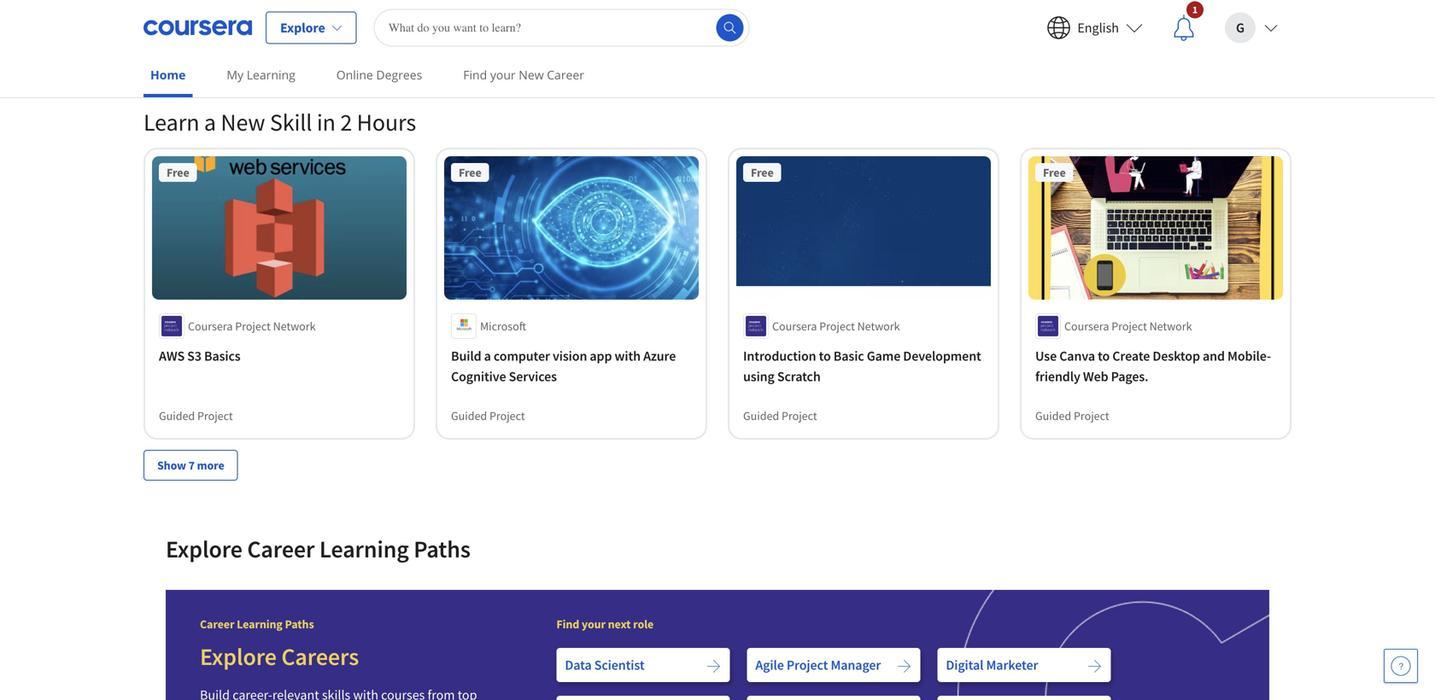 Task type: vqa. For each thing, say whether or not it's contained in the screenshot.


Task type: describe. For each thing, give the bounding box(es) containing it.
find your next role
[[557, 617, 654, 632]]

introduction
[[744, 348, 817, 365]]

digital marketer link
[[938, 649, 1111, 683]]

mobile-
[[1228, 348, 1272, 365]]

data scientist link
[[557, 649, 730, 683]]

guided project for aws s3 basics
[[159, 408, 233, 424]]

0 horizontal spatial paths
[[285, 617, 314, 632]]

What do you want to learn? text field
[[374, 9, 750, 47]]

coursera project network for to
[[1065, 319, 1193, 334]]

learn a new skill in 2 hours
[[144, 107, 416, 137]]

project down services
[[490, 408, 525, 424]]

hours
[[357, 107, 416, 137]]

network for to
[[1150, 319, 1193, 334]]

pages.
[[1112, 368, 1149, 385]]

coursera for to
[[773, 319, 817, 334]]

career learning paths
[[200, 617, 314, 632]]

game
[[867, 348, 901, 365]]

agile project manager link
[[747, 649, 921, 683]]

online
[[337, 67, 373, 83]]

computer science image
[[725, 0, 807, 26]]

network for basic
[[858, 319, 901, 334]]

my learning link
[[220, 56, 302, 94]]

s3
[[187, 348, 202, 365]]

explore for explore
[[280, 19, 325, 36]]

digital marketer
[[946, 657, 1039, 674]]

project up the more
[[197, 408, 233, 424]]

find for find your next role
[[557, 617, 580, 632]]

my learning
[[227, 67, 296, 83]]

to inside use canva to create desktop and mobile- friendly web pages.
[[1098, 348, 1110, 365]]

1 horizontal spatial career
[[247, 534, 315, 564]]

free for aws
[[167, 165, 189, 180]]

free for build
[[459, 165, 482, 180]]

skill
[[270, 107, 312, 137]]

degrees
[[376, 67, 422, 83]]

next
[[608, 617, 631, 632]]

guided for aws s3 basics
[[159, 408, 195, 424]]

my
[[227, 67, 244, 83]]

aws s3 basics link
[[159, 346, 400, 366]]

guided project for introduction to basic game development using scratch
[[744, 408, 818, 424]]

free for introduction
[[751, 165, 774, 180]]

learning for my learning
[[247, 67, 296, 83]]

online degrees
[[337, 67, 422, 83]]

free for use
[[1044, 165, 1066, 180]]

coursera image
[[144, 14, 252, 41]]

coursera for s3
[[188, 319, 233, 334]]

scratch
[[778, 368, 821, 385]]

guided for build a computer vision app with azure cognitive services
[[451, 408, 487, 424]]

online degrees link
[[330, 56, 429, 94]]

data
[[565, 657, 592, 674]]

2
[[340, 107, 352, 137]]

1 horizontal spatial paths
[[414, 534, 471, 564]]

agile
[[756, 657, 784, 674]]

arrow right image for agile project manager
[[897, 659, 912, 675]]

aws
[[159, 348, 185, 365]]

vision
[[553, 348, 587, 365]]

use
[[1036, 348, 1057, 365]]

to inside introduction to basic game development using scratch
[[819, 348, 831, 365]]

canva
[[1060, 348, 1096, 365]]

show
[[157, 458, 186, 473]]

g
[[1237, 19, 1245, 36]]

with
[[615, 348, 641, 365]]

english button
[[1034, 0, 1157, 55]]



Task type: locate. For each thing, give the bounding box(es) containing it.
new for a
[[221, 107, 265, 137]]

0 horizontal spatial new
[[221, 107, 265, 137]]

guided project for use canva to create desktop and mobile- friendly web pages.
[[1036, 408, 1110, 424]]

career
[[547, 67, 585, 83], [247, 534, 315, 564], [200, 617, 235, 632]]

2 horizontal spatial network
[[1150, 319, 1193, 334]]

new down the what do you want to learn? text field
[[519, 67, 544, 83]]

career up career learning paths
[[247, 534, 315, 564]]

arrow right image right marketer
[[1088, 659, 1103, 675]]

digital
[[946, 657, 984, 674]]

a for build
[[484, 348, 491, 365]]

guided for use canva to create desktop and mobile- friendly web pages.
[[1036, 408, 1072, 424]]

1 horizontal spatial your
[[582, 617, 606, 632]]

desktop
[[1153, 348, 1201, 365]]

1 horizontal spatial coursera
[[773, 319, 817, 334]]

1 vertical spatial your
[[582, 617, 606, 632]]

find right degrees on the top left
[[463, 67, 487, 83]]

project up basic at right
[[820, 319, 855, 334]]

3 free from the left
[[751, 165, 774, 180]]

agile project manager
[[756, 657, 881, 674]]

learn
[[144, 107, 200, 137]]

business image
[[485, 0, 568, 26]]

1 vertical spatial find
[[557, 617, 580, 632]]

4 guided project from the left
[[1036, 408, 1110, 424]]

guided for introduction to basic game development using scratch
[[744, 408, 780, 424]]

project
[[235, 319, 271, 334], [820, 319, 855, 334], [1112, 319, 1148, 334], [197, 408, 233, 424], [490, 408, 525, 424], [782, 408, 818, 424], [1074, 408, 1110, 424], [787, 657, 829, 674]]

explore career learning paths
[[166, 534, 471, 564]]

explore inside explore popup button
[[280, 19, 325, 36]]

development
[[904, 348, 982, 365]]

in
[[317, 107, 336, 137]]

0 vertical spatial your
[[490, 67, 516, 83]]

project down scratch
[[782, 408, 818, 424]]

friendly
[[1036, 368, 1081, 385]]

scientist
[[595, 657, 645, 674]]

cognitive
[[451, 368, 506, 385]]

explore
[[280, 19, 325, 36], [166, 534, 243, 564], [200, 642, 277, 672]]

web
[[1084, 368, 1109, 385]]

guided down using
[[744, 408, 780, 424]]

coursera project network up basic at right
[[773, 319, 901, 334]]

coursera up canva
[[1065, 319, 1110, 334]]

network up aws s3 basics "link" in the left of the page
[[273, 319, 316, 334]]

2 vertical spatial career
[[200, 617, 235, 632]]

explore down the more
[[166, 534, 243, 564]]

0 vertical spatial a
[[204, 107, 216, 137]]

computer
[[494, 348, 550, 365]]

a
[[204, 107, 216, 137], [484, 348, 491, 365]]

to up the web
[[1098, 348, 1110, 365]]

2 free from the left
[[459, 165, 482, 180]]

guided project down friendly
[[1036, 408, 1110, 424]]

move carousel right image
[[1198, 0, 1239, 6]]

new
[[519, 67, 544, 83], [221, 107, 265, 137]]

0 vertical spatial paths
[[414, 534, 471, 564]]

create
[[1113, 348, 1151, 365]]

to left basic at right
[[819, 348, 831, 365]]

new for your
[[519, 67, 544, 83]]

paths
[[414, 534, 471, 564], [285, 617, 314, 632]]

azure
[[644, 348, 676, 365]]

1 horizontal spatial to
[[1098, 348, 1110, 365]]

0 horizontal spatial coursera
[[188, 319, 233, 334]]

coursera
[[188, 319, 233, 334], [773, 319, 817, 334], [1065, 319, 1110, 334]]

arrow right image inside "digital marketer" link
[[1088, 659, 1103, 675]]

7
[[189, 458, 195, 473]]

0 vertical spatial new
[[519, 67, 544, 83]]

1 free from the left
[[167, 165, 189, 180]]

coursera project network up create
[[1065, 319, 1193, 334]]

2 guided from the left
[[451, 408, 487, 424]]

1 to from the left
[[819, 348, 831, 365]]

coursera for canva
[[1065, 319, 1110, 334]]

arrow right image for data scientist
[[706, 659, 722, 675]]

3 guided project from the left
[[744, 408, 818, 424]]

2 horizontal spatial arrow right image
[[1088, 659, 1103, 675]]

0 horizontal spatial network
[[273, 319, 316, 334]]

explore for explore careers
[[200, 642, 277, 672]]

home link
[[144, 56, 193, 97]]

show 7 more button
[[144, 450, 238, 481]]

4 free from the left
[[1044, 165, 1066, 180]]

1 vertical spatial career
[[247, 534, 315, 564]]

use canva to create desktop and mobile- friendly web pages. link
[[1036, 346, 1277, 387]]

4 guided from the left
[[1036, 408, 1072, 424]]

1 guided from the left
[[159, 408, 195, 424]]

explore up my learning link at the top
[[280, 19, 325, 36]]

2 arrow right image from the left
[[897, 659, 912, 675]]

arrow right image left the 'agile'
[[706, 659, 722, 675]]

a inside build a computer vision app with azure cognitive services
[[484, 348, 491, 365]]

a for learn
[[204, 107, 216, 137]]

your left next
[[582, 617, 606, 632]]

your for next
[[582, 617, 606, 632]]

1
[[1193, 3, 1198, 16]]

english
[[1078, 19, 1120, 36]]

arrow right image inside data scientist link
[[706, 659, 722, 675]]

a right build
[[484, 348, 491, 365]]

1 coursera from the left
[[188, 319, 233, 334]]

learn a new skill in 2 hours collection element
[[133, 80, 1303, 508]]

1 vertical spatial explore
[[166, 534, 243, 564]]

guided project up 7
[[159, 408, 233, 424]]

g button
[[1212, 0, 1292, 55]]

1 horizontal spatial arrow right image
[[897, 659, 912, 675]]

0 horizontal spatial a
[[204, 107, 216, 137]]

a right learn
[[204, 107, 216, 137]]

1 horizontal spatial network
[[858, 319, 901, 334]]

project down the web
[[1074, 408, 1110, 424]]

0 horizontal spatial to
[[819, 348, 831, 365]]

guided project down cognitive
[[451, 408, 525, 424]]

microsoft
[[480, 319, 527, 334]]

3 network from the left
[[1150, 319, 1193, 334]]

3 coursera from the left
[[1065, 319, 1110, 334]]

aws s3 basics
[[159, 348, 241, 365]]

1 vertical spatial paths
[[285, 617, 314, 632]]

basic
[[834, 348, 865, 365]]

role
[[633, 617, 654, 632]]

0 horizontal spatial arrow right image
[[706, 659, 722, 675]]

1 horizontal spatial a
[[484, 348, 491, 365]]

1 network from the left
[[273, 319, 316, 334]]

learning for career learning paths
[[237, 617, 283, 632]]

guided project for build a computer vision app with azure cognitive services
[[451, 408, 525, 424]]

new left skill
[[221, 107, 265, 137]]

2 vertical spatial explore
[[200, 642, 277, 672]]

data scientist
[[565, 657, 645, 674]]

coursera up introduction
[[773, 319, 817, 334]]

0 vertical spatial explore
[[280, 19, 325, 36]]

1 arrow right image from the left
[[706, 659, 722, 675]]

0 horizontal spatial find
[[463, 67, 487, 83]]

explore button
[[266, 12, 357, 44]]

basics
[[204, 348, 241, 365]]

coursera project network
[[188, 319, 316, 334], [773, 319, 901, 334], [1065, 319, 1193, 334]]

explore for explore career learning paths
[[166, 534, 243, 564]]

2 guided project from the left
[[451, 408, 525, 424]]

career down the what do you want to learn? text field
[[547, 67, 585, 83]]

coursera project network up aws s3 basics "link" in the left of the page
[[188, 319, 316, 334]]

1 horizontal spatial find
[[557, 617, 580, 632]]

2 horizontal spatial coursera project network
[[1065, 319, 1193, 334]]

project up create
[[1112, 319, 1148, 334]]

arrow right image right manager
[[897, 659, 912, 675]]

marketer
[[987, 657, 1039, 674]]

2 to from the left
[[1098, 348, 1110, 365]]

arrow right image inside the agile project manager link
[[897, 659, 912, 675]]

guided project
[[159, 408, 233, 424], [451, 408, 525, 424], [744, 408, 818, 424], [1036, 408, 1110, 424]]

careers
[[282, 642, 359, 672]]

build a computer vision app with azure cognitive services link
[[451, 346, 692, 387]]

your down business image
[[490, 67, 516, 83]]

arrow right image for digital marketer
[[1088, 659, 1103, 675]]

and
[[1203, 348, 1226, 365]]

your for new
[[490, 67, 516, 83]]

home
[[150, 67, 186, 83]]

guided down cognitive
[[451, 408, 487, 424]]

new inside find your new career link
[[519, 67, 544, 83]]

find your new career link
[[457, 56, 591, 94]]

using
[[744, 368, 775, 385]]

find
[[463, 67, 487, 83], [557, 617, 580, 632]]

build
[[451, 348, 482, 365]]

network up game
[[858, 319, 901, 334]]

1 vertical spatial a
[[484, 348, 491, 365]]

1 button
[[1157, 0, 1212, 55]]

app
[[590, 348, 612, 365]]

network
[[273, 319, 316, 334], [858, 319, 901, 334], [1150, 319, 1193, 334]]

build a computer vision app with azure cognitive services
[[451, 348, 676, 385]]

coursera project network for basic
[[773, 319, 901, 334]]

2 vertical spatial learning
[[237, 617, 283, 632]]

2 horizontal spatial coursera
[[1065, 319, 1110, 334]]

your
[[490, 67, 516, 83], [582, 617, 606, 632]]

new inside learn a new skill in 2 hours collection element
[[221, 107, 265, 137]]

show 7 more
[[157, 458, 224, 473]]

guided
[[159, 408, 195, 424], [451, 408, 487, 424], [744, 408, 780, 424], [1036, 408, 1072, 424]]

0 horizontal spatial your
[[490, 67, 516, 83]]

use canva to create desktop and mobile- friendly web pages.
[[1036, 348, 1272, 385]]

1 vertical spatial learning
[[320, 534, 409, 564]]

network up desktop
[[1150, 319, 1193, 334]]

None search field
[[374, 9, 750, 47]]

free
[[167, 165, 189, 180], [459, 165, 482, 180], [751, 165, 774, 180], [1044, 165, 1066, 180]]

explore careers
[[200, 642, 359, 672]]

more
[[197, 458, 224, 473]]

project up aws s3 basics "link" in the left of the page
[[235, 319, 271, 334]]

0 vertical spatial career
[[547, 67, 585, 83]]

1 horizontal spatial coursera project network
[[773, 319, 901, 334]]

find your new career
[[463, 67, 585, 83]]

to
[[819, 348, 831, 365], [1098, 348, 1110, 365]]

project right the 'agile'
[[787, 657, 829, 674]]

0 horizontal spatial coursera project network
[[188, 319, 316, 334]]

arrow right image
[[706, 659, 722, 675], [897, 659, 912, 675], [1088, 659, 1103, 675]]

guided down friendly
[[1036, 408, 1072, 424]]

introduction to basic game development using scratch
[[744, 348, 982, 385]]

0 horizontal spatial career
[[200, 617, 235, 632]]

manager
[[831, 657, 881, 674]]

1 horizontal spatial new
[[519, 67, 544, 83]]

0 vertical spatial find
[[463, 67, 487, 83]]

explore down career learning paths
[[200, 642, 277, 672]]

network for basics
[[273, 319, 316, 334]]

3 coursera project network from the left
[[1065, 319, 1193, 334]]

0 vertical spatial learning
[[247, 67, 296, 83]]

1 coursera project network from the left
[[188, 319, 316, 334]]

find up 'data' on the left bottom
[[557, 617, 580, 632]]

services
[[509, 368, 557, 385]]

1 vertical spatial new
[[221, 107, 265, 137]]

2 coursera project network from the left
[[773, 319, 901, 334]]

guided project down scratch
[[744, 408, 818, 424]]

learning
[[247, 67, 296, 83], [320, 534, 409, 564], [237, 617, 283, 632]]

3 guided from the left
[[744, 408, 780, 424]]

2 coursera from the left
[[773, 319, 817, 334]]

introduction to basic game development using scratch link
[[744, 346, 985, 387]]

2 network from the left
[[858, 319, 901, 334]]

coursera project network for basics
[[188, 319, 316, 334]]

data science image
[[246, 0, 328, 26]]

help center image
[[1392, 656, 1412, 677]]

coursera up aws s3 basics at the left of the page
[[188, 319, 233, 334]]

1 guided project from the left
[[159, 408, 233, 424]]

2 horizontal spatial career
[[547, 67, 585, 83]]

career up explore careers
[[200, 617, 235, 632]]

find for find your new career
[[463, 67, 487, 83]]

3 arrow right image from the left
[[1088, 659, 1103, 675]]

guided up the show
[[159, 408, 195, 424]]



